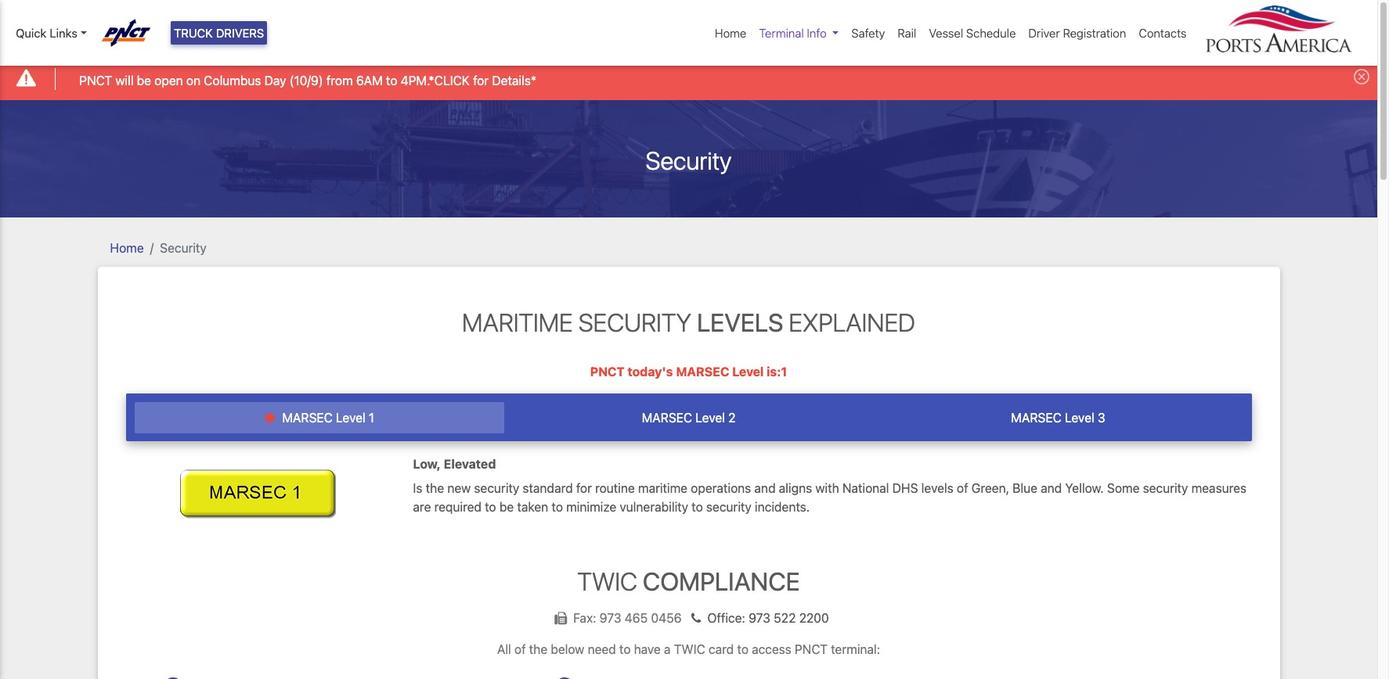 Task type: locate. For each thing, give the bounding box(es) containing it.
low, elevated
[[413, 458, 496, 472]]

compliance
[[643, 567, 800, 596]]

levels up is:1
[[697, 307, 783, 337]]

to down operations
[[692, 500, 703, 514]]

1 horizontal spatial twic
[[674, 643, 705, 657]]

security right some
[[1143, 481, 1188, 495]]

security down operations
[[706, 500, 752, 514]]

with
[[815, 481, 839, 495]]

driver registration
[[1028, 26, 1126, 40]]

0 horizontal spatial security
[[474, 481, 519, 495]]

1 horizontal spatial of
[[957, 481, 968, 495]]

0 horizontal spatial twic
[[577, 567, 637, 596]]

0 vertical spatial twic
[[577, 567, 637, 596]]

terminal:
[[831, 643, 880, 657]]

terminal info link
[[753, 18, 845, 48]]

level for marsec level 3
[[1065, 411, 1094, 425]]

1 vertical spatial twic
[[674, 643, 705, 657]]

level inside 'link'
[[696, 411, 725, 425]]

2 horizontal spatial security
[[1143, 481, 1188, 495]]

operations
[[691, 481, 751, 495]]

and up incidents.
[[754, 481, 776, 495]]

for left details*
[[473, 73, 489, 87]]

pnct left will
[[79, 73, 112, 87]]

elevated
[[444, 458, 496, 472]]

2
[[728, 411, 736, 425]]

1 vertical spatial levels
[[921, 481, 954, 495]]

all of the below need to have a twic card to access pnct terminal:
[[497, 643, 880, 657]]

1 horizontal spatial levels
[[921, 481, 954, 495]]

0 horizontal spatial of
[[514, 643, 526, 657]]

of left green,
[[957, 481, 968, 495]]

0 horizontal spatial be
[[137, 73, 151, 87]]

be left taken at the left bottom
[[499, 500, 514, 514]]

0 vertical spatial levels
[[697, 307, 783, 337]]

explained
[[789, 307, 915, 337]]

twic compliance
[[577, 567, 800, 596]]

need
[[588, 643, 616, 657]]

home
[[715, 26, 747, 40], [110, 241, 144, 255]]

safety link
[[845, 18, 891, 48]]

security
[[646, 145, 732, 175], [160, 241, 207, 255], [578, 307, 691, 337]]

the inside is the new security standard for routine maritime operations and aligns with national dhs levels of green, blue and yellow. some security measures are required to be taken to minimize vulnerability to security incidents.
[[426, 481, 444, 495]]

open
[[154, 73, 183, 87]]

1 horizontal spatial for
[[576, 481, 592, 495]]

close image
[[1354, 69, 1370, 85]]

0 vertical spatial be
[[137, 73, 151, 87]]

marsec
[[676, 365, 729, 379], [282, 411, 333, 425], [642, 411, 692, 425], [1011, 411, 1062, 425]]

1 vertical spatial of
[[514, 643, 526, 657]]

home link
[[709, 18, 753, 48], [110, 241, 144, 255]]

the right "is"
[[426, 481, 444, 495]]

1 horizontal spatial be
[[499, 500, 514, 514]]

levels
[[697, 307, 783, 337], [921, 481, 954, 495]]

standard
[[523, 481, 573, 495]]

office: 973 522 2200
[[707, 612, 829, 626]]

rail
[[898, 26, 916, 40]]

quick links link
[[16, 24, 87, 42]]

2 vertical spatial security
[[578, 307, 691, 337]]

marsec level 1 link
[[134, 403, 504, 434]]

security down elevated
[[474, 481, 519, 495]]

pnct inside alert
[[79, 73, 112, 87]]

twic
[[577, 567, 637, 596], [674, 643, 705, 657]]

973 left 522
[[749, 612, 770, 626]]

is the new security standard for routine maritime operations and aligns with national dhs levels of green, blue and yellow. some security measures are required to be taken to minimize vulnerability to security incidents.
[[413, 481, 1247, 514]]

twic up fax: 973 465 0456
[[577, 567, 637, 596]]

levels inside is the new security standard for routine maritime operations and aligns with national dhs levels of green, blue and yellow. some security measures are required to be taken to minimize vulnerability to security incidents.
[[921, 481, 954, 495]]

(10/9)
[[290, 73, 323, 87]]

3
[[1098, 411, 1105, 425]]

is
[[413, 481, 422, 495]]

1 horizontal spatial home
[[715, 26, 747, 40]]

marsec left 1
[[282, 411, 333, 425]]

pnct will be open on columbus day (10/9) from 6am to 4pm.*click for details* link
[[79, 71, 537, 90]]

levels right dhs
[[921, 481, 954, 495]]

driver registration link
[[1022, 18, 1133, 48]]

marsec level 1
[[279, 411, 374, 425]]

1 vertical spatial for
[[576, 481, 592, 495]]

vulnerability
[[620, 500, 688, 514]]

0456
[[651, 612, 682, 626]]

to inside "pnct will be open on columbus day (10/9) from 6am to 4pm.*click for details*" link
[[386, 73, 397, 87]]

1 vertical spatial home
[[110, 241, 144, 255]]

for up minimize
[[576, 481, 592, 495]]

and
[[754, 481, 776, 495], [1041, 481, 1062, 495]]

2 and from the left
[[1041, 481, 1062, 495]]

2 973 from the left
[[749, 612, 770, 626]]

fax:
[[573, 612, 596, 626]]

1 horizontal spatial home link
[[709, 18, 753, 48]]

0 horizontal spatial 973
[[600, 612, 621, 626]]

0 vertical spatial the
[[426, 481, 444, 495]]

aligns
[[779, 481, 812, 495]]

2 vertical spatial pnct
[[795, 643, 828, 657]]

the left below on the left of page
[[529, 643, 547, 657]]

tab list
[[126, 394, 1252, 442]]

level left 1
[[336, 411, 365, 425]]

1 horizontal spatial 973
[[749, 612, 770, 626]]

below
[[551, 643, 584, 657]]

office: 973 522 2200 link
[[685, 612, 829, 626]]

1 and from the left
[[754, 481, 776, 495]]

pnct down 2200
[[795, 643, 828, 657]]

973 for fax:
[[600, 612, 621, 626]]

1 vertical spatial pnct
[[590, 365, 625, 379]]

be inside is the new security standard for routine maritime operations and aligns with national dhs levels of green, blue and yellow. some security measures are required to be taken to minimize vulnerability to security incidents.
[[499, 500, 514, 514]]

be inside alert
[[137, 73, 151, 87]]

0 vertical spatial pnct
[[79, 73, 112, 87]]

truck
[[174, 26, 213, 40]]

0 horizontal spatial the
[[426, 481, 444, 495]]

1 horizontal spatial and
[[1041, 481, 1062, 495]]

marsec inside 'link'
[[642, 411, 692, 425]]

taken
[[517, 500, 548, 514]]

twic right a
[[674, 643, 705, 657]]

marsec left 3
[[1011, 411, 1062, 425]]

1 horizontal spatial pnct
[[590, 365, 625, 379]]

0 vertical spatial of
[[957, 481, 968, 495]]

to right 6am
[[386, 73, 397, 87]]

0 vertical spatial for
[[473, 73, 489, 87]]

and right blue
[[1041, 481, 1062, 495]]

marsec level 2
[[642, 411, 736, 425]]

green,
[[972, 481, 1009, 495]]

973 right fax:
[[600, 612, 621, 626]]

to
[[386, 73, 397, 87], [485, 500, 496, 514], [552, 500, 563, 514], [692, 500, 703, 514], [619, 643, 631, 657], [737, 643, 749, 657]]

of right all
[[514, 643, 526, 657]]

to down standard
[[552, 500, 563, 514]]

blue
[[1013, 481, 1038, 495]]

security
[[474, 481, 519, 495], [1143, 481, 1188, 495], [706, 500, 752, 514]]

maritime
[[462, 307, 573, 337]]

1
[[369, 411, 374, 425]]

to right the card
[[737, 643, 749, 657]]

1 horizontal spatial the
[[529, 643, 547, 657]]

to right required
[[485, 500, 496, 514]]

a
[[664, 643, 671, 657]]

details*
[[492, 73, 537, 87]]

1 vertical spatial be
[[499, 500, 514, 514]]

be right will
[[137, 73, 151, 87]]

0 horizontal spatial pnct
[[79, 73, 112, 87]]

be
[[137, 73, 151, 87], [499, 500, 514, 514]]

routine
[[595, 481, 635, 495]]

0 horizontal spatial levels
[[697, 307, 783, 337]]

1 horizontal spatial security
[[706, 500, 752, 514]]

marsec down today's
[[642, 411, 692, 425]]

safety
[[851, 26, 885, 40]]

for
[[473, 73, 489, 87], [576, 481, 592, 495]]

0 horizontal spatial home
[[110, 241, 144, 255]]

0 horizontal spatial and
[[754, 481, 776, 495]]

1 vertical spatial security
[[160, 241, 207, 255]]

level left 2
[[696, 411, 725, 425]]

level
[[732, 365, 764, 379], [336, 411, 365, 425], [696, 411, 725, 425], [1065, 411, 1094, 425]]

0 vertical spatial home
[[715, 26, 747, 40]]

pnct for pnct will be open on columbus day (10/9) from 6am to 4pm.*click for details*
[[79, 73, 112, 87]]

0 horizontal spatial home link
[[110, 241, 144, 255]]

drivers
[[216, 26, 264, 40]]

level left 3
[[1065, 411, 1094, 425]]

1 973 from the left
[[600, 612, 621, 626]]

quick links
[[16, 26, 77, 40]]

pnct left today's
[[590, 365, 625, 379]]

2 horizontal spatial pnct
[[795, 643, 828, 657]]

0 horizontal spatial for
[[473, 73, 489, 87]]

to left the have
[[619, 643, 631, 657]]

new
[[447, 481, 471, 495]]

quick
[[16, 26, 47, 40]]



Task type: vqa. For each thing, say whether or not it's contained in the screenshot.
vulnerability
yes



Task type: describe. For each thing, give the bounding box(es) containing it.
6am
[[356, 73, 383, 87]]

465
[[625, 612, 648, 626]]

maritime
[[638, 481, 688, 495]]

marsec level 3 link
[[873, 403, 1243, 434]]

is:1
[[767, 365, 787, 379]]

522
[[774, 612, 796, 626]]

rail link
[[891, 18, 923, 48]]

marsec level 2 link
[[504, 403, 873, 434]]

973 for office:
[[749, 612, 770, 626]]

terminal
[[759, 26, 804, 40]]

required
[[434, 500, 482, 514]]

tab list containing marsec level 1
[[126, 394, 1252, 442]]

fax: 973 465 0456
[[573, 612, 685, 626]]

contacts
[[1139, 26, 1187, 40]]

truck drivers
[[174, 26, 264, 40]]

columbus
[[204, 73, 261, 87]]

access
[[752, 643, 791, 657]]

office:
[[707, 612, 745, 626]]

day
[[264, 73, 286, 87]]

links
[[50, 26, 77, 40]]

level for marsec level 1
[[336, 411, 365, 425]]

are
[[413, 500, 431, 514]]

all
[[497, 643, 511, 657]]

level for marsec level 2
[[696, 411, 725, 425]]

low,
[[413, 458, 441, 472]]

marsec level 3
[[1011, 411, 1105, 425]]

of inside is the new security standard for routine maritime operations and aligns with national dhs levels of green, blue and yellow. some security measures are required to be taken to minimize vulnerability to security incidents.
[[957, 481, 968, 495]]

1 vertical spatial the
[[529, 643, 547, 657]]

card
[[709, 643, 734, 657]]

2200
[[799, 612, 829, 626]]

for inside alert
[[473, 73, 489, 87]]

today's
[[628, 365, 673, 379]]

vessel schedule
[[929, 26, 1016, 40]]

0 vertical spatial home link
[[709, 18, 753, 48]]

info
[[807, 26, 827, 40]]

truck drivers link
[[171, 21, 267, 45]]

1 vertical spatial home link
[[110, 241, 144, 255]]

incidents.
[[755, 500, 810, 514]]

pnct for pnct today's marsec level is:1
[[590, 365, 625, 379]]

on
[[186, 73, 201, 87]]

yellow.
[[1065, 481, 1104, 495]]

some
[[1107, 481, 1140, 495]]

vessel
[[929, 26, 963, 40]]

registration
[[1063, 26, 1126, 40]]

marsec for marsec level 3
[[1011, 411, 1062, 425]]

0 vertical spatial security
[[646, 145, 732, 175]]

driver
[[1028, 26, 1060, 40]]

contacts link
[[1133, 18, 1193, 48]]

4pm.*click
[[401, 73, 470, 87]]

marsec up 'marsec level 2' 'link' at the bottom
[[676, 365, 729, 379]]

for inside is the new security standard for routine maritime operations and aligns with national dhs levels of green, blue and yellow. some security measures are required to be taken to minimize vulnerability to security incidents.
[[576, 481, 592, 495]]

schedule
[[966, 26, 1016, 40]]

phone image
[[685, 612, 707, 625]]

from
[[326, 73, 353, 87]]

maritime security levels explained
[[462, 307, 915, 337]]

pnct today's marsec level is:1
[[590, 365, 787, 379]]

vessel schedule link
[[923, 18, 1022, 48]]

minimize
[[566, 500, 616, 514]]

marsec for marsec level 2
[[642, 411, 692, 425]]

have
[[634, 643, 661, 657]]

dhs
[[892, 481, 918, 495]]

measures
[[1191, 481, 1247, 495]]

national
[[842, 481, 889, 495]]

terminal info
[[759, 26, 827, 40]]

pnct will be open on columbus day (10/9) from 6am to 4pm.*click for details* alert
[[0, 58, 1377, 100]]

will
[[115, 73, 134, 87]]

pnct will be open on columbus day (10/9) from 6am to 4pm.*click for details*
[[79, 73, 537, 87]]

marsec for marsec level 1
[[282, 411, 333, 425]]

level left is:1
[[732, 365, 764, 379]]



